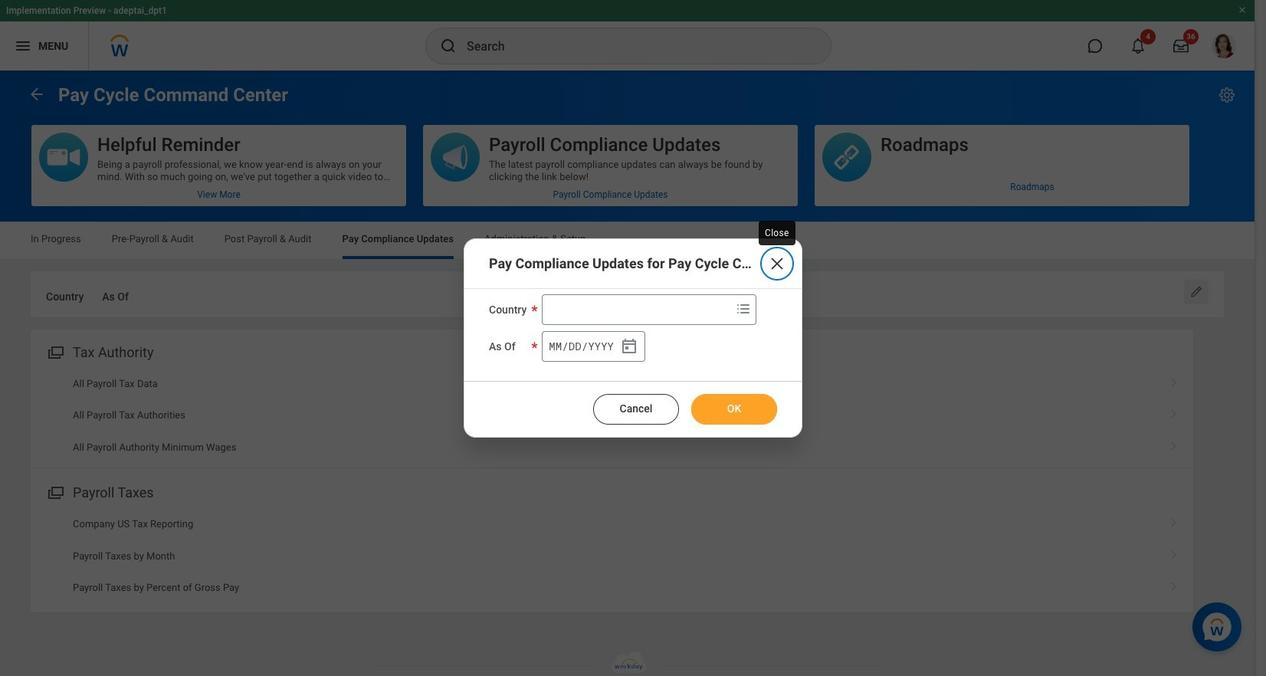 Task type: vqa. For each thing, say whether or not it's contained in the screenshot.
the left Export to Excel image
no



Task type: describe. For each thing, give the bounding box(es) containing it.
2 chevron right image from the top
[[1165, 404, 1185, 420]]

chevron right image
[[1165, 513, 1185, 528]]

3 chevron right image from the top
[[1165, 436, 1185, 451]]

x image
[[768, 255, 787, 273]]

list for first the menu group image from the top of the page
[[31, 368, 1194, 463]]

profile logan mcneil element
[[1203, 29, 1246, 63]]

prompts image
[[735, 300, 753, 318]]

calendar image
[[620, 337, 639, 356]]

5 chevron right image from the top
[[1165, 577, 1185, 592]]

previous page image
[[28, 85, 46, 103]]

Search field
[[543, 296, 732, 324]]

search image
[[439, 37, 458, 55]]

edit image
[[1189, 284, 1205, 300]]



Task type: locate. For each thing, give the bounding box(es) containing it.
2 menu group image from the top
[[44, 482, 65, 502]]

inbox large image
[[1174, 38, 1189, 54]]

configure this page image
[[1218, 86, 1237, 104]]

0 vertical spatial list
[[31, 368, 1194, 463]]

close environment banner image
[[1238, 5, 1248, 15]]

0 vertical spatial menu group image
[[44, 341, 65, 362]]

tab list
[[15, 222, 1240, 259]]

main content
[[0, 71, 1255, 627]]

list
[[31, 368, 1194, 463], [31, 509, 1194, 604]]

banner
[[0, 0, 1255, 71]]

menu group image
[[44, 341, 65, 362], [44, 482, 65, 502]]

2 list from the top
[[31, 509, 1194, 604]]

dialog
[[464, 238, 803, 438]]

1 list from the top
[[31, 368, 1194, 463]]

tooltip
[[756, 218, 799, 248]]

4 chevron right image from the top
[[1165, 545, 1185, 560]]

notifications large image
[[1131, 38, 1146, 54]]

1 menu group image from the top
[[44, 341, 65, 362]]

1 vertical spatial list
[[31, 509, 1194, 604]]

list for first the menu group image from the bottom
[[31, 509, 1194, 604]]

chevron right image
[[1165, 373, 1185, 388], [1165, 404, 1185, 420], [1165, 436, 1185, 451], [1165, 545, 1185, 560], [1165, 577, 1185, 592]]

1 vertical spatial menu group image
[[44, 482, 65, 502]]

group
[[542, 331, 646, 362]]

1 chevron right image from the top
[[1165, 373, 1185, 388]]



